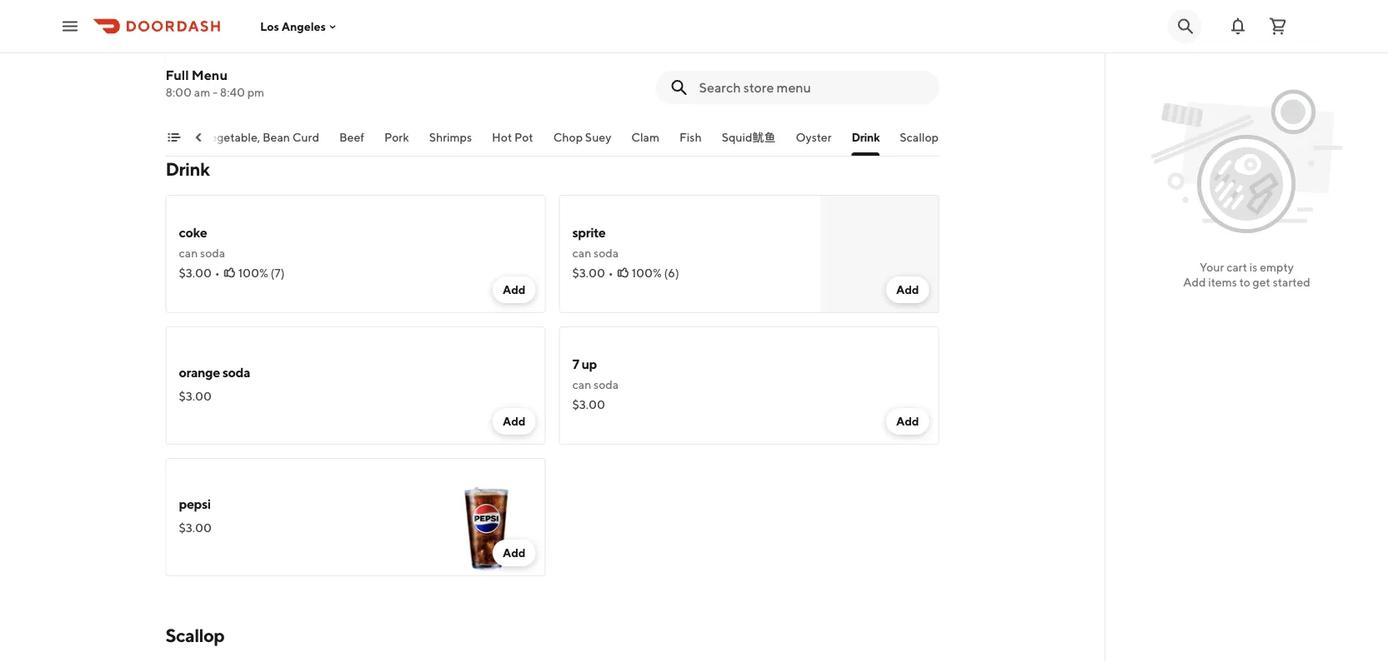 Task type: vqa. For each thing, say whether or not it's contained in the screenshot.
pepsi
yes



Task type: locate. For each thing, give the bounding box(es) containing it.
soda down coke
[[200, 246, 225, 260]]

notification bell image
[[1228, 16, 1248, 36]]

vegetable, bean curd button
[[203, 129, 320, 156]]

•
[[215, 266, 220, 280], [609, 266, 614, 280]]

beef
[[340, 131, 365, 144]]

to
[[1240, 276, 1251, 289]]

soda down up
[[594, 378, 619, 392]]

(7)
[[271, 266, 285, 280]]

empty
[[1260, 261, 1294, 274]]

1 horizontal spatial •
[[609, 266, 614, 280]]

100% for sprite
[[632, 266, 662, 280]]

add button
[[493, 277, 536, 304], [886, 277, 929, 304], [493, 409, 536, 435], [886, 409, 929, 435], [493, 540, 536, 567]]

0 horizontal spatial drink
[[166, 158, 210, 180]]

angeles
[[282, 19, 326, 33]]

can
[[179, 246, 198, 260], [572, 246, 591, 260], [572, 378, 591, 392]]

scallop
[[900, 131, 939, 144], [166, 625, 225, 647]]

$3.00 down pepsi
[[179, 522, 212, 535]]

beef button
[[340, 129, 365, 156]]

open menu image
[[60, 16, 80, 36]]

can for sprite
[[572, 246, 591, 260]]

1 horizontal spatial scallop
[[900, 131, 939, 144]]

100% (7)
[[238, 266, 285, 280]]

oyster button
[[796, 129, 832, 156]]

chop suey
[[554, 131, 612, 144]]

100% left the (7)
[[238, 266, 268, 280]]

your cart is empty add items to get started
[[1184, 261, 1311, 289]]

$3.00 • down the coke can soda at the top left of page
[[179, 266, 220, 280]]

add inside 'your cart is empty add items to get started'
[[1184, 276, 1206, 289]]

0 horizontal spatial $3.00 •
[[179, 266, 220, 280]]

100%
[[238, 266, 268, 280], [632, 266, 662, 280]]

2 $3.00 • from the left
[[572, 266, 614, 280]]

can down coke
[[179, 246, 198, 260]]

0 vertical spatial drink
[[852, 131, 880, 144]]

1 horizontal spatial drink
[[852, 131, 880, 144]]

pm
[[247, 85, 264, 99]]

drink right 'oyster'
[[852, 131, 880, 144]]

soda
[[200, 246, 225, 260], [594, 246, 619, 260], [222, 365, 250, 381], [594, 378, 619, 392]]

vegetable, bean curd
[[203, 131, 320, 144]]

• down sprite can soda
[[609, 266, 614, 280]]

cart
[[1227, 261, 1248, 274]]

0 horizontal spatial 100%
[[238, 266, 268, 280]]

1 vertical spatial scallop
[[166, 625, 225, 647]]

vegetable,
[[203, 131, 261, 144]]

can inside the coke can soda
[[179, 246, 198, 260]]

squid鱿鱼
[[722, 131, 776, 144]]

scroll menu navigation left image
[[192, 131, 206, 144]]

can inside sprite can soda
[[572, 246, 591, 260]]

$3.00 •
[[179, 266, 220, 280], [572, 266, 614, 280]]

sprite
[[572, 225, 606, 241]]

1 horizontal spatial 100%
[[632, 266, 662, 280]]

coke can soda
[[179, 225, 225, 260]]

$3.00
[[179, 266, 212, 280], [572, 266, 605, 280], [179, 390, 212, 404], [572, 398, 605, 412], [179, 522, 212, 535]]

$3.00 down up
[[572, 398, 605, 412]]

onion
[[348, 21, 385, 37]]

soda inside 7 up can soda $3.00 add
[[594, 378, 619, 392]]

pork button
[[385, 129, 410, 156]]

2 • from the left
[[609, 266, 614, 280]]

2 100% from the left
[[632, 266, 662, 280]]

ginger
[[255, 21, 296, 37]]

1 100% from the left
[[238, 266, 268, 280]]

8:40
[[220, 85, 245, 99]]

100% for coke
[[238, 266, 268, 280]]

hot pot
[[493, 131, 534, 144]]

0 items, open order cart image
[[1268, 16, 1288, 36]]

clam button
[[632, 129, 660, 156]]

pepsi
[[179, 497, 211, 512]]

$3.00 • down sprite can soda
[[572, 266, 614, 280]]

squid鱿鱼 button
[[722, 129, 776, 156]]

1 $3.00 • from the left
[[179, 266, 220, 280]]

• down the coke can soda at the top left of page
[[215, 266, 220, 280]]

full menu 8:00 am - 8:40 pm
[[166, 67, 264, 99]]

chop
[[554, 131, 583, 144]]

$3.00 • for coke
[[179, 266, 220, 280]]

get
[[1253, 276, 1271, 289]]

1 horizontal spatial $3.00 •
[[572, 266, 614, 280]]

0 vertical spatial scallop
[[900, 131, 939, 144]]

drink
[[852, 131, 880, 144], [166, 158, 210, 180]]

add
[[1184, 276, 1206, 289], [503, 283, 526, 297], [896, 283, 919, 297], [503, 415, 526, 429], [896, 415, 919, 429], [503, 547, 526, 560]]

1 • from the left
[[215, 266, 220, 280]]

sprite can soda
[[572, 225, 619, 260]]

can down 'sprite'
[[572, 246, 591, 260]]

curd
[[293, 131, 320, 144]]

coke
[[179, 225, 207, 241]]

pot
[[515, 131, 534, 144]]

hot
[[493, 131, 513, 144]]

100% left (6) in the left top of the page
[[632, 266, 662, 280]]

soda down 'sprite'
[[594, 246, 619, 260]]

0 horizontal spatial •
[[215, 266, 220, 280]]

add button for orange soda
[[493, 409, 536, 435]]

up
[[582, 357, 597, 372]]

can down 7 on the bottom of the page
[[572, 378, 591, 392]]

drink down scroll menu navigation left image at left
[[166, 158, 210, 180]]

menu
[[192, 67, 228, 83]]

can inside 7 up can soda $3.00 add
[[572, 378, 591, 392]]



Task type: describe. For each thing, give the bounding box(es) containing it.
-
[[213, 85, 218, 99]]

(6)
[[664, 266, 679, 280]]

pepsi image
[[427, 459, 546, 577]]

oysters with ginger & green onion 姜葱焗生蠔 $23.95
[[179, 21, 385, 77]]

shrimps button
[[430, 129, 472, 156]]

$3.00 down the coke can soda at the top left of page
[[179, 266, 212, 280]]

with
[[227, 21, 253, 37]]

bean
[[263, 131, 291, 144]]

Item Search search field
[[699, 78, 926, 97]]

started
[[1273, 276, 1311, 289]]

show menu categories image
[[167, 131, 181, 144]]

scallop button
[[900, 129, 939, 156]]

orange soda
[[179, 365, 250, 381]]

clam
[[632, 131, 660, 144]]

oysters
[[179, 21, 224, 37]]

suey
[[586, 131, 612, 144]]

green
[[309, 21, 346, 37]]

8:00
[[166, 85, 192, 99]]

oyster
[[796, 131, 832, 144]]

full
[[166, 67, 189, 83]]

$23.95
[[179, 63, 216, 77]]

soda inside the coke can soda
[[200, 246, 225, 260]]

&
[[298, 21, 306, 37]]

• for coke
[[215, 266, 220, 280]]

$3.00 down orange
[[179, 390, 212, 404]]

add button for 7 up
[[886, 409, 929, 435]]

los
[[260, 19, 279, 33]]

los angeles
[[260, 19, 326, 33]]

add button for coke
[[493, 277, 536, 304]]

1 vertical spatial drink
[[166, 158, 210, 180]]

姜葱焗生蠔
[[179, 43, 237, 57]]

can for coke
[[179, 246, 198, 260]]

am
[[194, 85, 210, 99]]

hot pot button
[[493, 129, 534, 156]]

7
[[572, 357, 579, 372]]

fish
[[680, 131, 702, 144]]

your
[[1200, 261, 1225, 274]]

0 horizontal spatial scallop
[[166, 625, 225, 647]]

100% (6)
[[632, 266, 679, 280]]

• for sprite
[[609, 266, 614, 280]]

fish button
[[680, 129, 702, 156]]

$3.00 • for sprite
[[572, 266, 614, 280]]

$3.00 down sprite can soda
[[572, 266, 605, 280]]

7 up can soda $3.00 add
[[572, 357, 919, 429]]

pork
[[385, 131, 410, 144]]

los angeles button
[[260, 19, 339, 33]]

soda right orange
[[222, 365, 250, 381]]

is
[[1250, 261, 1258, 274]]

shrimps
[[430, 131, 472, 144]]

$3.00 inside 7 up can soda $3.00 add
[[572, 398, 605, 412]]

items
[[1209, 276, 1237, 289]]

soda inside sprite can soda
[[594, 246, 619, 260]]

orange
[[179, 365, 220, 381]]

chop suey button
[[554, 129, 612, 156]]

add inside 7 up can soda $3.00 add
[[896, 415, 919, 429]]



